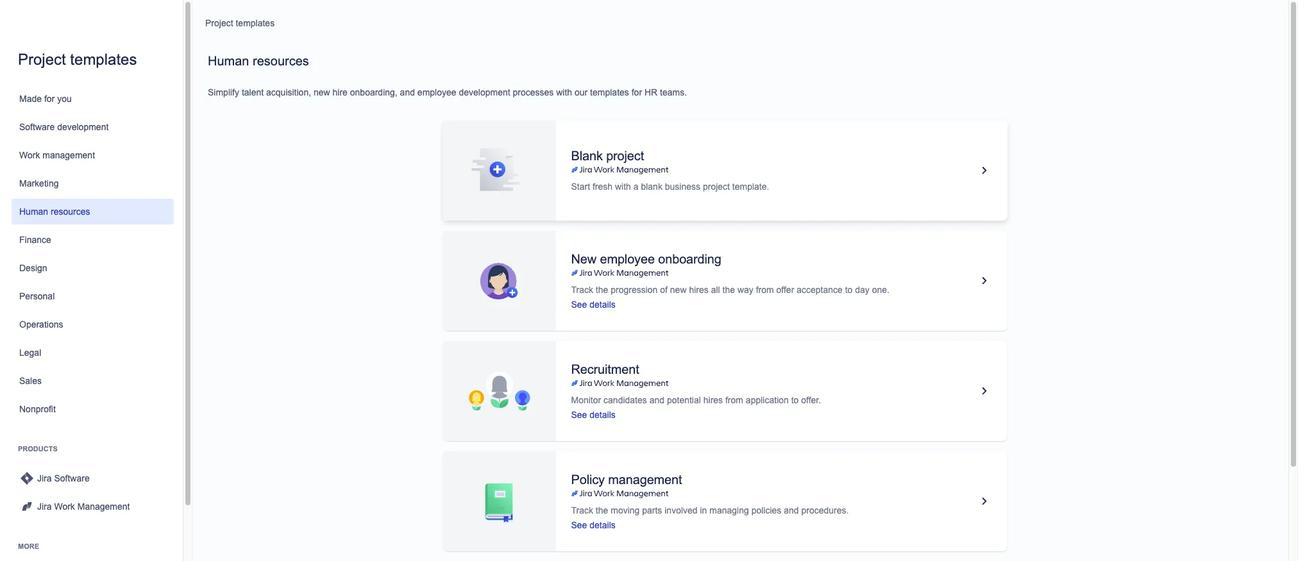 Task type: vqa. For each thing, say whether or not it's contained in the screenshot.
the Software
yes



Task type: locate. For each thing, give the bounding box(es) containing it.
1 vertical spatial track
[[571, 505, 594, 516]]

see details
[[571, 299, 616, 310], [571, 410, 616, 420], [571, 520, 616, 530]]

software down made
[[19, 122, 55, 132]]

0 vertical spatial resources
[[253, 54, 309, 68]]

hr
[[645, 87, 658, 98]]

hires
[[689, 285, 709, 295], [704, 395, 723, 405]]

day
[[855, 285, 870, 295]]

with left our
[[556, 87, 572, 98]]

new left hire
[[314, 87, 330, 98]]

1 vertical spatial templates
[[70, 51, 137, 68]]

human up simplify
[[208, 54, 249, 68]]

management inside button
[[43, 150, 95, 160]]

2 vertical spatial see
[[571, 520, 587, 530]]

see down policy
[[571, 520, 587, 530]]

1 vertical spatial project
[[18, 51, 66, 68]]

see down new
[[571, 299, 587, 310]]

0 horizontal spatial resources
[[51, 207, 90, 217]]

management up parts
[[608, 473, 682, 487]]

0 horizontal spatial project
[[606, 149, 644, 163]]

1 vertical spatial human
[[19, 207, 48, 217]]

track for new employee onboarding
[[571, 285, 594, 295]]

human up "finance"
[[19, 207, 48, 217]]

to left offer.
[[792, 395, 799, 405]]

2 vertical spatial templates
[[590, 87, 629, 98]]

the left progression
[[596, 285, 609, 295]]

details down monitor
[[590, 410, 616, 420]]

1 vertical spatial details
[[590, 410, 616, 420]]

track down new
[[571, 285, 594, 295]]

0 vertical spatial work
[[19, 150, 40, 160]]

1 horizontal spatial human resources
[[208, 54, 309, 68]]

0 horizontal spatial and
[[400, 87, 415, 98]]

jira for jira work management
[[37, 502, 52, 512]]

0 horizontal spatial employee
[[418, 87, 457, 98]]

0 vertical spatial from
[[756, 285, 774, 295]]

project templates link
[[205, 15, 275, 31]]

hires right potential
[[704, 395, 723, 405]]

1 horizontal spatial templates
[[236, 18, 275, 28]]

the left moving
[[596, 505, 609, 516]]

2 see from the top
[[571, 410, 587, 420]]

application
[[746, 395, 789, 405]]

with
[[556, 87, 572, 98], [615, 182, 631, 192]]

1 jira from the top
[[37, 474, 52, 484]]

development inside button
[[57, 122, 109, 132]]

0 horizontal spatial for
[[44, 94, 55, 104]]

templates
[[236, 18, 275, 28], [70, 51, 137, 68], [590, 87, 629, 98]]

0 vertical spatial human resources
[[208, 54, 309, 68]]

one.
[[872, 285, 890, 295]]

jira
[[37, 474, 52, 484], [37, 502, 52, 512]]

0 vertical spatial development
[[459, 87, 511, 98]]

0 horizontal spatial project templates
[[18, 51, 137, 68]]

management down software development
[[43, 150, 95, 160]]

0 vertical spatial management
[[43, 150, 95, 160]]

1 vertical spatial project
[[703, 182, 730, 192]]

1 vertical spatial see
[[571, 410, 587, 420]]

0 vertical spatial track
[[571, 285, 594, 295]]

design
[[19, 263, 47, 273]]

project right 'business'
[[703, 182, 730, 192]]

0 vertical spatial human
[[208, 54, 249, 68]]

0 vertical spatial see details
[[571, 299, 616, 310]]

1 horizontal spatial with
[[615, 182, 631, 192]]

employee up progression
[[600, 252, 655, 266]]

see down monitor
[[571, 410, 587, 420]]

1 track from the top
[[571, 285, 594, 295]]

see for policy management
[[571, 520, 587, 530]]

development
[[459, 87, 511, 98], [57, 122, 109, 132]]

see details down moving
[[571, 520, 616, 530]]

1 vertical spatial from
[[726, 395, 744, 405]]

1 horizontal spatial for
[[632, 87, 642, 98]]

involved
[[665, 505, 698, 516]]

human resources
[[208, 54, 309, 68], [19, 207, 90, 217]]

start fresh with a blank business project template.
[[571, 182, 770, 192]]

0 vertical spatial software
[[19, 122, 55, 132]]

1 see details button from the top
[[571, 298, 616, 311]]

details
[[590, 299, 616, 310], [590, 410, 616, 420], [590, 520, 616, 530]]

fresh
[[593, 182, 613, 192]]

hires left all
[[689, 285, 709, 295]]

project templates
[[205, 18, 275, 28], [18, 51, 137, 68]]

you
[[57, 94, 72, 104]]

blank project
[[571, 149, 644, 163]]

1 vertical spatial resources
[[51, 207, 90, 217]]

management
[[43, 150, 95, 160], [608, 473, 682, 487]]

1 vertical spatial hires
[[704, 395, 723, 405]]

1 horizontal spatial work
[[54, 502, 75, 512]]

1 horizontal spatial to
[[846, 285, 853, 295]]

our
[[575, 87, 588, 98]]

1 vertical spatial see details button
[[571, 408, 616, 421]]

1 horizontal spatial project templates
[[205, 18, 275, 28]]

for
[[632, 87, 642, 98], [44, 94, 55, 104]]

see details down monitor
[[571, 410, 616, 420]]

1 horizontal spatial project
[[205, 18, 233, 28]]

0 horizontal spatial from
[[726, 395, 744, 405]]

project up a
[[606, 149, 644, 163]]

products
[[18, 445, 58, 453]]

2 details from the top
[[590, 410, 616, 420]]

track the moving parts involved in managing policies and procedures.
[[571, 505, 849, 516]]

potential
[[667, 395, 701, 405]]

human resources inside button
[[19, 207, 90, 217]]

and
[[400, 87, 415, 98], [650, 395, 665, 405], [784, 505, 799, 516]]

management for work management
[[43, 150, 95, 160]]

track down policy
[[571, 505, 594, 516]]

policies
[[752, 505, 782, 516]]

1 vertical spatial software
[[54, 474, 90, 484]]

0 vertical spatial project
[[606, 149, 644, 163]]

1 vertical spatial management
[[608, 473, 682, 487]]

details for management
[[590, 520, 616, 530]]

see for recruitment
[[571, 410, 587, 420]]

resources up finance button
[[51, 207, 90, 217]]

1 see from the top
[[571, 299, 587, 310]]

simplify talent acquisition, new hire onboarding, and employee development processes with our templates for hr teams.
[[208, 87, 687, 98]]

0 vertical spatial with
[[556, 87, 572, 98]]

jira inside button
[[37, 502, 52, 512]]

1 horizontal spatial employee
[[600, 252, 655, 266]]

1 horizontal spatial human
[[208, 54, 249, 68]]

business
[[665, 182, 701, 192]]

for inside 'button'
[[44, 94, 55, 104]]

1 vertical spatial development
[[57, 122, 109, 132]]

2 track from the top
[[571, 505, 594, 516]]

operations
[[19, 320, 63, 330]]

3 see details from the top
[[571, 520, 616, 530]]

with left a
[[615, 182, 631, 192]]

nonprofit
[[19, 404, 56, 415]]

jira work management image
[[571, 165, 669, 175], [571, 165, 669, 175], [571, 268, 669, 278], [571, 268, 669, 278], [571, 378, 669, 389], [571, 378, 669, 389], [571, 489, 669, 499], [571, 489, 669, 499], [19, 499, 35, 515], [19, 499, 35, 515]]

jira inside button
[[37, 474, 52, 484]]

the for management
[[596, 505, 609, 516]]

2 jira from the top
[[37, 502, 52, 512]]

legal
[[19, 348, 41, 358]]

see details button down progression
[[571, 298, 616, 311]]

details down progression
[[590, 299, 616, 310]]

see details button for new
[[571, 298, 616, 311]]

1 vertical spatial and
[[650, 395, 665, 405]]

new
[[314, 87, 330, 98], [670, 285, 687, 295]]

3 see from the top
[[571, 520, 587, 530]]

work up marketing
[[19, 150, 40, 160]]

software development
[[19, 122, 109, 132]]

personal button
[[12, 284, 174, 309]]

0 vertical spatial to
[[846, 285, 853, 295]]

jira software button
[[12, 466, 174, 492]]

human resources down marketing
[[19, 207, 90, 217]]

from
[[756, 285, 774, 295], [726, 395, 744, 405]]

development left processes
[[459, 87, 511, 98]]

3 details from the top
[[590, 520, 616, 530]]

0 vertical spatial see
[[571, 299, 587, 310]]

jira work management button
[[12, 494, 174, 520]]

the
[[596, 285, 609, 295], [723, 285, 735, 295], [596, 505, 609, 516]]

2 horizontal spatial and
[[784, 505, 799, 516]]

a
[[634, 182, 639, 192]]

3 see details button from the top
[[571, 519, 616, 532]]

offer
[[777, 285, 795, 295]]

1 horizontal spatial project
[[703, 182, 730, 192]]

new employee onboarding image
[[977, 273, 992, 289]]

details for employee
[[590, 299, 616, 310]]

processes
[[513, 87, 554, 98]]

1 vertical spatial jira
[[37, 502, 52, 512]]

2 vertical spatial see details button
[[571, 519, 616, 532]]

jira down jira software
[[37, 502, 52, 512]]

project
[[606, 149, 644, 163], [703, 182, 730, 192]]

0 horizontal spatial development
[[57, 122, 109, 132]]

software
[[19, 122, 55, 132], [54, 474, 90, 484]]

work inside work management button
[[19, 150, 40, 160]]

employee right onboarding,
[[418, 87, 457, 98]]

new employee onboarding
[[571, 252, 722, 266]]

0 vertical spatial jira
[[37, 474, 52, 484]]

management for policy management
[[608, 473, 682, 487]]

1 vertical spatial to
[[792, 395, 799, 405]]

hire
[[333, 87, 348, 98]]

0 horizontal spatial project
[[18, 51, 66, 68]]

policy management
[[571, 473, 682, 487]]

0 vertical spatial see details button
[[571, 298, 616, 311]]

1 horizontal spatial and
[[650, 395, 665, 405]]

work down jira software
[[54, 502, 75, 512]]

way
[[738, 285, 754, 295]]

to
[[846, 285, 853, 295], [792, 395, 799, 405]]

1 vertical spatial employee
[[600, 252, 655, 266]]

and right onboarding,
[[400, 87, 415, 98]]

jira software image
[[19, 471, 35, 486], [19, 471, 35, 486]]

1 horizontal spatial from
[[756, 285, 774, 295]]

1 horizontal spatial resources
[[253, 54, 309, 68]]

0 vertical spatial employee
[[418, 87, 457, 98]]

acceptance
[[797, 285, 843, 295]]

development down made for you 'button'
[[57, 122, 109, 132]]

1 vertical spatial human resources
[[19, 207, 90, 217]]

0 horizontal spatial work
[[19, 150, 40, 160]]

0 horizontal spatial management
[[43, 150, 95, 160]]

0 horizontal spatial human resources
[[19, 207, 90, 217]]

0 horizontal spatial templates
[[70, 51, 137, 68]]

human
[[208, 54, 249, 68], [19, 207, 48, 217]]

new right of
[[670, 285, 687, 295]]

2 vertical spatial see details
[[571, 520, 616, 530]]

software up jira work management
[[54, 474, 90, 484]]

see details button down moving
[[571, 519, 616, 532]]

and right policies
[[784, 505, 799, 516]]

0 vertical spatial details
[[590, 299, 616, 310]]

1 vertical spatial project templates
[[18, 51, 137, 68]]

employee
[[418, 87, 457, 98], [600, 252, 655, 266]]

1 horizontal spatial management
[[608, 473, 682, 487]]

see details for new
[[571, 299, 616, 310]]

1 vertical spatial new
[[670, 285, 687, 295]]

1 vertical spatial work
[[54, 502, 75, 512]]

sales button
[[12, 368, 174, 394]]

1 see details from the top
[[571, 299, 616, 310]]

to left day
[[846, 285, 853, 295]]

resources
[[253, 54, 309, 68], [51, 207, 90, 217]]

for left you
[[44, 94, 55, 104]]

0 vertical spatial project
[[205, 18, 233, 28]]

policy
[[571, 473, 605, 487]]

parts
[[642, 505, 662, 516]]

resources up acquisition,
[[253, 54, 309, 68]]

for left hr in the top of the page
[[632, 87, 642, 98]]

jira work management
[[37, 502, 130, 512]]

jira software
[[37, 474, 90, 484]]

see details button down monitor
[[571, 408, 616, 421]]

and left potential
[[650, 395, 665, 405]]

details down moving
[[590, 520, 616, 530]]

see details button
[[571, 298, 616, 311], [571, 408, 616, 421], [571, 519, 616, 532]]

work
[[19, 150, 40, 160], [54, 502, 75, 512]]

monitor
[[571, 395, 601, 405]]

0 horizontal spatial new
[[314, 87, 330, 98]]

2 vertical spatial and
[[784, 505, 799, 516]]

human resources up talent
[[208, 54, 309, 68]]

from right the way
[[756, 285, 774, 295]]

0 horizontal spatial human
[[19, 207, 48, 217]]

1 vertical spatial see details
[[571, 410, 616, 420]]

see details down progression
[[571, 299, 616, 310]]

from left application
[[726, 395, 744, 405]]

2 vertical spatial details
[[590, 520, 616, 530]]

jira down products
[[37, 474, 52, 484]]

1 details from the top
[[590, 299, 616, 310]]

blank
[[571, 149, 603, 163]]



Task type: describe. For each thing, give the bounding box(es) containing it.
1 horizontal spatial development
[[459, 87, 511, 98]]

see for new employee onboarding
[[571, 299, 587, 310]]

of
[[660, 285, 668, 295]]

template.
[[733, 182, 770, 192]]

track the progression of new hires all the way from offer acceptance to day one.
[[571, 285, 890, 295]]

teams.
[[660, 87, 687, 98]]

operations button
[[12, 312, 174, 338]]

marketing
[[19, 178, 59, 189]]

onboarding,
[[350, 87, 398, 98]]

moving
[[611, 505, 640, 516]]

onboarding
[[659, 252, 722, 266]]

the for employee
[[596, 285, 609, 295]]

monitor candidates and potential hires from application to offer.
[[571, 395, 821, 405]]

1 horizontal spatial new
[[670, 285, 687, 295]]

2 horizontal spatial templates
[[590, 87, 629, 98]]

finance
[[19, 235, 51, 245]]

0 vertical spatial hires
[[689, 285, 709, 295]]

jira for jira software
[[37, 474, 52, 484]]

finance button
[[12, 227, 174, 253]]

software inside 'software development' button
[[19, 122, 55, 132]]

managing
[[710, 505, 749, 516]]

made
[[19, 94, 42, 104]]

human resources button
[[12, 199, 174, 225]]

2 see details button from the top
[[571, 408, 616, 421]]

recruitment image
[[977, 384, 992, 399]]

see details for policy
[[571, 520, 616, 530]]

software development button
[[12, 114, 174, 140]]

simplify
[[208, 87, 239, 98]]

procedures.
[[802, 505, 849, 516]]

1 vertical spatial with
[[615, 182, 631, 192]]

2 see details from the top
[[571, 410, 616, 420]]

track for policy management
[[571, 505, 594, 516]]

0 vertical spatial project templates
[[205, 18, 275, 28]]

see details button for policy
[[571, 519, 616, 532]]

0 vertical spatial new
[[314, 87, 330, 98]]

0 vertical spatial and
[[400, 87, 415, 98]]

human inside button
[[19, 207, 48, 217]]

all
[[711, 285, 720, 295]]

progression
[[611, 285, 658, 295]]

policy management image
[[977, 494, 992, 509]]

new
[[571, 252, 597, 266]]

offer.
[[802, 395, 821, 405]]

personal
[[19, 291, 55, 302]]

0 vertical spatial templates
[[236, 18, 275, 28]]

nonprofit button
[[12, 397, 174, 422]]

work inside jira work management button
[[54, 502, 75, 512]]

recruitment
[[571, 362, 639, 376]]

0 horizontal spatial with
[[556, 87, 572, 98]]

work management
[[19, 150, 95, 160]]

candidates
[[604, 395, 647, 405]]

sales
[[19, 376, 42, 386]]

made for you
[[19, 94, 72, 104]]

software inside 'jira software' button
[[54, 474, 90, 484]]

0 horizontal spatial to
[[792, 395, 799, 405]]

work management button
[[12, 142, 174, 168]]

the right all
[[723, 285, 735, 295]]

management
[[77, 502, 130, 512]]

blank project image
[[977, 163, 992, 178]]

in
[[700, 505, 707, 516]]

talent
[[242, 87, 264, 98]]

design button
[[12, 255, 174, 281]]

resources inside button
[[51, 207, 90, 217]]

blank
[[641, 182, 663, 192]]

legal button
[[12, 340, 174, 366]]

more
[[18, 543, 39, 551]]

marketing button
[[12, 171, 174, 196]]

made for you button
[[12, 86, 174, 112]]

acquisition,
[[266, 87, 311, 98]]

start
[[571, 182, 590, 192]]



